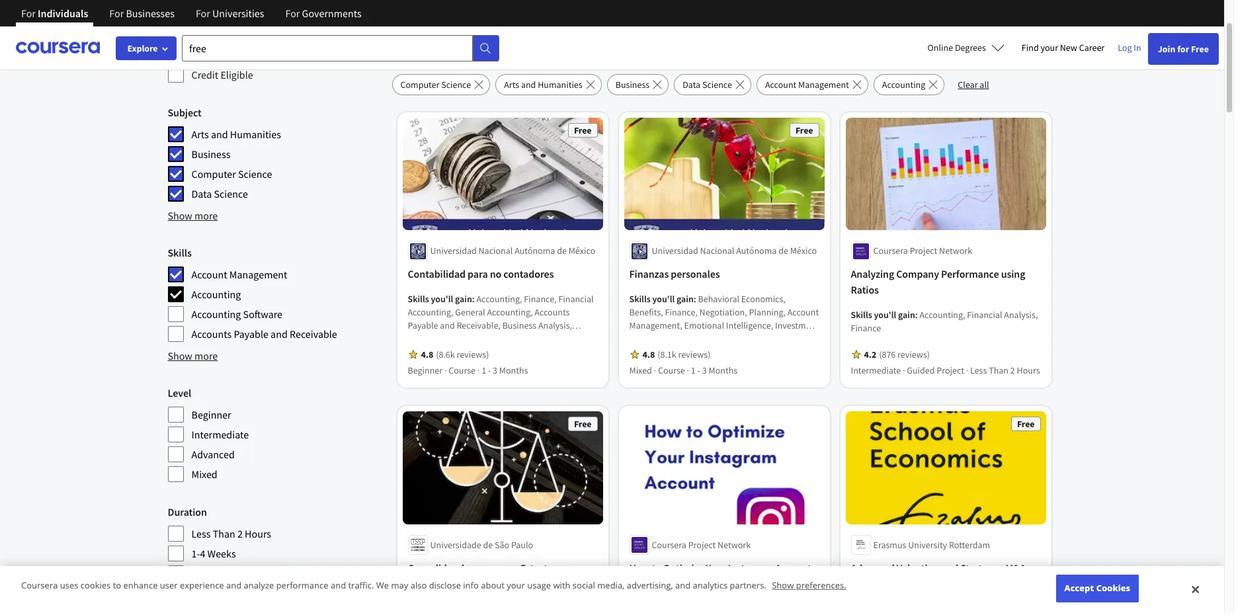 Task type: locate. For each thing, give the bounding box(es) containing it.
: down analyzing company performance using ratios
[[916, 309, 918, 321]]

2 universidad nacional autónoma de méxico from the left
[[652, 245, 817, 257]]

0 vertical spatial beginner
[[408, 365, 443, 377]]

you'll
[[431, 293, 453, 305], [653, 293, 675, 305], [874, 309, 897, 321], [653, 588, 675, 599]]

how to optimize your instagram account link
[[630, 560, 820, 576]]

gain for personales
[[677, 293, 694, 305]]

0 horizontal spatial business
[[192, 148, 231, 161]]

accounting, down 'contabilidad'
[[408, 307, 454, 319]]

accounts inside accounting, finance, financial accounting, general accounting, accounts payable and receivable, business analysis, financial analysis, operational analysis, planning, account management
[[535, 307, 570, 319]]

0 vertical spatial 2
[[1011, 365, 1016, 377]]

accounting, down contabilidad para no contadores link
[[477, 293, 522, 305]]

accept cookies button
[[1057, 575, 1139, 603]]

business inside button
[[616, 79, 650, 91]]

2 course from the left
[[658, 365, 685, 377]]

advanced inside advanced valuation and strategy - m&a, private equity, and venture capital
[[851, 562, 895, 575]]

and down credit eligible
[[211, 128, 228, 141]]

1 vertical spatial mixed
[[192, 468, 218, 481]]

accounting inside button
[[883, 79, 926, 91]]

4.8 left (8.6k
[[421, 349, 434, 361]]

3 for personales
[[703, 365, 707, 377]]

course for contabilidad
[[449, 365, 476, 377]]

1 vertical spatial data science
[[192, 187, 248, 200]]

2 more from the top
[[195, 349, 218, 363]]

1 show more button from the top
[[168, 208, 218, 224]]

0 horizontal spatial coursera
[[21, 580, 58, 592]]

advanced inside level group
[[192, 448, 235, 461]]

humanities down eligible
[[230, 128, 281, 141]]

0 horizontal spatial 4.8
[[421, 349, 434, 361]]

less up 4
[[192, 527, 211, 541]]

1 horizontal spatial computer
[[401, 79, 440, 91]]

project up company
[[910, 245, 938, 257]]

de up contabilidad para no contadores link
[[557, 245, 567, 257]]

planning,
[[749, 307, 786, 319], [408, 346, 445, 358]]

1 universidad from the left
[[430, 245, 477, 257]]

show more for accounts payable and receivable
[[168, 349, 218, 363]]

1 1 from the left
[[482, 365, 486, 377]]

intermediate inside level group
[[192, 428, 249, 441]]

1 vertical spatial account management
[[192, 268, 288, 281]]

months down strategy,
[[709, 365, 738, 377]]

planning, down economics,
[[749, 307, 786, 319]]

join
[[1158, 43, 1176, 55]]

0 horizontal spatial less
[[192, 527, 211, 541]]

0 vertical spatial planning,
[[749, 307, 786, 319]]

your right about
[[507, 580, 525, 592]]

gain for company
[[899, 309, 916, 321]]

nacional for personales
[[700, 245, 735, 257]]

0 vertical spatial hours
[[1017, 365, 1041, 377]]

: for para
[[472, 293, 475, 305]]

gain down personales
[[677, 293, 694, 305]]

less right guided
[[971, 365, 988, 377]]

2 show more from the top
[[168, 349, 218, 363]]

2 · from the left
[[478, 365, 480, 377]]

contadores
[[504, 268, 554, 281]]

4 for from the left
[[286, 7, 300, 20]]

0 vertical spatial strategy
[[720, 333, 752, 345]]

accept cookies
[[1065, 583, 1131, 594]]

0 horizontal spatial arts
[[192, 128, 209, 141]]

arts down "free"
[[504, 79, 520, 91]]

weeks
[[207, 547, 236, 560]]

finance, down contadores
[[524, 293, 557, 305]]

for up by
[[196, 7, 210, 20]]

méxico for finanzas personales
[[791, 245, 817, 257]]

0 vertical spatial network
[[940, 245, 973, 257]]

3 for para
[[493, 365, 498, 377]]

computer science
[[401, 79, 471, 91], [192, 167, 272, 181]]

data science inside button
[[683, 79, 732, 91]]

0 horizontal spatial -
[[488, 365, 491, 377]]

1 vertical spatial management
[[230, 268, 288, 281]]

0 vertical spatial finance,
[[524, 293, 557, 305]]

accounting,
[[477, 293, 522, 305], [408, 307, 454, 319], [487, 307, 533, 319], [920, 309, 966, 321]]

0 vertical spatial project
[[910, 245, 938, 257]]

1 méxico from the left
[[569, 245, 596, 257]]

1 horizontal spatial less
[[971, 365, 988, 377]]

accounting up accounting software
[[192, 288, 241, 301]]

course down (8.1k
[[658, 365, 685, 377]]

0 vertical spatial financial
[[559, 293, 594, 305]]

project right guided
[[937, 365, 965, 377]]

strategy down intelligence,
[[720, 333, 752, 345]]

2 inside duration group
[[238, 527, 243, 541]]

0 horizontal spatial than
[[213, 527, 235, 541]]

1 vertical spatial humanities
[[230, 128, 281, 141]]

and down software
[[271, 328, 288, 341]]

advanced for advanced
[[192, 448, 235, 461]]

2 méxico from the left
[[791, 245, 817, 257]]

finance, inside behavioral economics, benefits, finance, negotiation, planning, account management, emotional intelligence, investment management, strategy, strategy and operations
[[665, 307, 698, 319]]

finance,
[[524, 293, 557, 305], [665, 307, 698, 319]]

1 vertical spatial less
[[192, 527, 211, 541]]

instagram
[[728, 562, 774, 575]]

0 horizontal spatial beginner
[[192, 408, 231, 422]]

in
[[1134, 42, 1142, 54]]

months
[[499, 365, 528, 377], [709, 365, 738, 377], [207, 567, 240, 580], [207, 587, 240, 600]]

beginner inside level group
[[192, 408, 231, 422]]

management, up (8.1k
[[630, 333, 683, 345]]

0 horizontal spatial payable
[[234, 328, 269, 341]]

course down 4.8 (8.6k reviews)
[[449, 365, 476, 377]]

for left individuals
[[21, 7, 36, 20]]

de
[[557, 245, 567, 257], [779, 245, 789, 257], [483, 539, 493, 551]]

1 autónoma from the left
[[515, 245, 555, 257]]

humanities inside subject group
[[230, 128, 281, 141]]

1 horizontal spatial than
[[989, 365, 1009, 377]]

business inside subject group
[[192, 148, 231, 161]]

private
[[851, 578, 883, 591]]

0 horizontal spatial your
[[507, 580, 525, 592]]

skills you'll gain :
[[408, 293, 477, 305], [630, 293, 698, 305], [851, 309, 920, 321]]

than
[[989, 365, 1009, 377], [213, 527, 235, 541]]

explore
[[127, 42, 158, 54]]

and down valuation at the bottom right
[[918, 578, 936, 591]]

log
[[1118, 42, 1133, 54]]

0 horizontal spatial computer science
[[192, 167, 272, 181]]

2 nacional from the left
[[700, 245, 735, 257]]

2 horizontal spatial skills you'll gain :
[[851, 309, 920, 321]]

são
[[495, 539, 510, 551]]

1 vertical spatial computer
[[192, 167, 236, 181]]

1 horizontal spatial méxico
[[791, 245, 817, 257]]

1 horizontal spatial universidad nacional autónoma de méxico
[[652, 245, 817, 257]]

how to optimize your instagram account
[[630, 562, 812, 575]]

skills group
[[168, 245, 384, 343]]

1 horizontal spatial beginner
[[408, 365, 443, 377]]

venture
[[938, 578, 973, 591]]

accounting, finance, financial accounting, general accounting, accounts payable and receivable, business analysis, financial analysis, operational analysis, planning, account management
[[408, 293, 594, 358]]

(8.1k
[[658, 349, 677, 361]]

for left governments in the left top of the page
[[286, 7, 300, 20]]

level group
[[168, 385, 384, 483]]

finance, inside accounting, finance, financial accounting, general accounting, accounts payable and receivable, business analysis, financial analysis, operational analysis, planning, account management
[[524, 293, 557, 305]]

2 universidad from the left
[[652, 245, 699, 257]]

0 horizontal spatial data
[[192, 187, 212, 200]]

reviews) up guided
[[898, 349, 930, 361]]

1 vertical spatial coursera
[[652, 539, 687, 551]]

contabilidad
[[408, 268, 466, 281]]

méxico
[[569, 245, 596, 257], [791, 245, 817, 257]]

- down operational
[[488, 365, 491, 377]]

skills inside group
[[168, 246, 192, 259]]

account management
[[766, 79, 849, 91], [192, 268, 288, 281]]

mixed for mixed
[[192, 468, 218, 481]]

2 vertical spatial project
[[689, 539, 716, 551]]

1 down 4.8 (8.6k reviews)
[[482, 365, 486, 377]]

arts inside subject group
[[192, 128, 209, 141]]

1 vertical spatial finance,
[[665, 307, 698, 319]]

payable
[[408, 320, 438, 332], [234, 328, 269, 341]]

0 vertical spatial coursera
[[874, 245, 908, 257]]

payable down software
[[234, 328, 269, 341]]

1 horizontal spatial to
[[652, 562, 661, 575]]

2 vertical spatial coursera
[[21, 580, 58, 592]]

3
[[493, 365, 498, 377], [703, 365, 707, 377], [200, 567, 205, 580]]

emotional
[[685, 320, 725, 332]]

data
[[683, 79, 701, 91], [192, 187, 212, 200]]

management, down 'benefits,'
[[630, 320, 683, 332]]

more
[[195, 209, 218, 222], [195, 349, 218, 363]]

2 for from the left
[[109, 7, 124, 20]]

1 vertical spatial data
[[192, 187, 212, 200]]

nacional up finanzas personales link
[[700, 245, 735, 257]]

2 autónoma from the left
[[737, 245, 777, 257]]

universidad nacional autónoma de méxico for para
[[430, 245, 596, 257]]

autónoma up finanzas personales link
[[737, 245, 777, 257]]

payable up (8.6k
[[408, 320, 438, 332]]

mixed inside level group
[[192, 468, 218, 481]]

4.8
[[421, 349, 434, 361], [643, 349, 655, 361]]

management inside accounting, finance, financial accounting, general accounting, accounts payable and receivable, business analysis, financial analysis, operational analysis, planning, account management
[[480, 346, 530, 358]]

finance, up emotional
[[665, 307, 698, 319]]

autónoma for finanzas personales
[[737, 245, 777, 257]]

1 for from the left
[[21, 7, 36, 20]]

also
[[411, 580, 427, 592]]

economics,
[[742, 293, 786, 305]]

reviews) up beginner · course · 1 - 3 months
[[457, 349, 489, 361]]

mixed down the 4.8 (8.1k reviews)
[[630, 365, 652, 377]]

reviews) for para
[[457, 349, 489, 361]]

log in
[[1118, 42, 1142, 54]]

network up how to optimize your instagram account link on the right of page
[[718, 539, 751, 551]]

1 horizontal spatial business
[[503, 320, 537, 332]]

3 reviews) from the left
[[898, 349, 930, 361]]

0 horizontal spatial financial
[[408, 333, 443, 345]]

2 vertical spatial business
[[503, 320, 537, 332]]

1 vertical spatial beginner
[[192, 408, 231, 422]]

project for how to optimize your instagram account
[[689, 539, 716, 551]]

0 vertical spatial coursera project network
[[874, 245, 973, 257]]

de left são
[[483, 539, 493, 551]]

network for performance
[[940, 245, 973, 257]]

show more button for accounts
[[168, 348, 218, 364]]

social
[[573, 580, 595, 592]]

months down operational
[[499, 365, 528, 377]]

accounts payable and receivable
[[192, 328, 337, 341]]

0 vertical spatial business
[[616, 79, 650, 91]]

intermediate
[[851, 365, 901, 377], [192, 428, 249, 441]]

- down the 4.8 (8.1k reviews)
[[698, 365, 701, 377]]

computer science inside button
[[401, 79, 471, 91]]

1 vertical spatial 2
[[238, 527, 243, 541]]

account inside behavioral economics, benefits, finance, negotiation, planning, account management, emotional intelligence, investment management, strategy, strategy and operations
[[788, 307, 819, 319]]

and left the traffic. at the left of the page
[[331, 580, 346, 592]]

coursera for to
[[652, 539, 687, 551]]

no
[[490, 268, 502, 281]]

accounting, up operational
[[487, 307, 533, 319]]

and down optimize
[[676, 580, 691, 592]]

ratios
[[851, 283, 879, 297]]

1 reviews) from the left
[[457, 349, 489, 361]]

2
[[1011, 365, 1016, 377], [238, 527, 243, 541]]

to right the how
[[652, 562, 661, 575]]

0 horizontal spatial course
[[449, 365, 476, 377]]

1 vertical spatial show
[[168, 349, 192, 363]]

computer inside subject group
[[192, 167, 236, 181]]

0 vertical spatial show more
[[168, 209, 218, 222]]

results
[[424, 26, 477, 50]]

0 vertical spatial more
[[195, 209, 218, 222]]

1 horizontal spatial data science
[[683, 79, 732, 91]]

- inside advanced valuation and strategy - m&a, private equity, and venture capital
[[1001, 562, 1004, 575]]

new
[[1061, 42, 1078, 54]]

filter by
[[168, 27, 214, 44]]

: for personales
[[694, 293, 697, 305]]

advanced up private
[[851, 562, 895, 575]]

accept
[[1065, 583, 1095, 594]]

universidad nacional autónoma de méxico for personales
[[652, 245, 817, 257]]

account management inside skills group
[[192, 268, 288, 281]]

1 horizontal spatial data
[[683, 79, 701, 91]]

you'll down 'contabilidad'
[[431, 293, 453, 305]]

planning, up beginner · course · 1 - 3 months
[[408, 346, 445, 358]]

0 horizontal spatial finance,
[[524, 293, 557, 305]]

account inside button
[[766, 79, 797, 91]]

1 universidad nacional autónoma de méxico from the left
[[430, 245, 596, 257]]

media,
[[724, 588, 750, 599]]

accounting, inside accounting, financial analysis, finance
[[920, 309, 966, 321]]

3 down operational
[[493, 365, 498, 377]]

universities
[[212, 7, 264, 20]]

arts and humanities down subject
[[192, 128, 281, 141]]

management,
[[630, 320, 683, 332], [630, 333, 683, 345]]

empresas:
[[472, 562, 519, 575]]

arts and humanities down "free"
[[504, 79, 583, 91]]

4.8 left (8.1k
[[643, 349, 655, 361]]

2 horizontal spatial business
[[616, 79, 650, 91]]

coursera left uses
[[21, 580, 58, 592]]

1 1- from the top
[[192, 547, 200, 560]]

you'll up finance
[[874, 309, 897, 321]]

computer inside button
[[401, 79, 440, 91]]

data science inside subject group
[[192, 187, 248, 200]]

universidad nacional autónoma de méxico up finanzas personales link
[[652, 245, 817, 257]]

advanced up the duration
[[192, 448, 235, 461]]

1- left weeks
[[192, 547, 200, 560]]

account inside accounting, finance, financial accounting, general accounting, accounts payable and receivable, business analysis, financial analysis, operational analysis, planning, account management
[[447, 346, 478, 358]]

universidad up 'contabilidad'
[[430, 245, 477, 257]]

for for governments
[[286, 7, 300, 20]]

mixed up the duration
[[192, 468, 218, 481]]

media,
[[598, 580, 625, 592]]

you'll up 'benefits,'
[[653, 293, 675, 305]]

1-
[[192, 547, 200, 560], [192, 567, 200, 580]]

4.8 (8.1k reviews)
[[643, 349, 711, 361]]

show more for data science
[[168, 209, 218, 222]]

less inside duration group
[[192, 527, 211, 541]]

accounts down contadores
[[535, 307, 570, 319]]

nacional up no
[[479, 245, 513, 257]]

nacional for para
[[479, 245, 513, 257]]

1 horizontal spatial your
[[1041, 42, 1059, 54]]

analysis, down using
[[1005, 309, 1038, 321]]

your right find at the right
[[1041, 42, 1059, 54]]

universidad for contabilidad
[[430, 245, 477, 257]]

- left m&a,
[[1001, 562, 1004, 575]]

4.8 for contabilidad
[[421, 349, 434, 361]]

partners.
[[730, 580, 767, 592]]

0 vertical spatial data
[[683, 79, 701, 91]]

0 horizontal spatial arts and humanities
[[192, 128, 281, 141]]

6 · from the left
[[967, 365, 969, 377]]

skills you'll gain : down 'contabilidad'
[[408, 293, 477, 305]]

1 vertical spatial more
[[195, 349, 218, 363]]

1
[[482, 365, 486, 377], [691, 365, 696, 377]]

nacional
[[479, 245, 513, 257], [700, 245, 735, 257]]

: left behavioral
[[694, 293, 697, 305]]

- for para
[[488, 365, 491, 377]]

1 vertical spatial 1-
[[192, 567, 200, 580]]

1 · from the left
[[445, 365, 447, 377]]

0 horizontal spatial de
[[483, 539, 493, 551]]

advanced
[[192, 448, 235, 461], [851, 562, 895, 575]]

1 for personales
[[691, 365, 696, 377]]

and inside behavioral economics, benefits, finance, negotiation, planning, account management, emotional intelligence, investment management, strategy, strategy and operations
[[754, 333, 769, 345]]

0 horizontal spatial reviews)
[[457, 349, 489, 361]]

skills you'll gain : for finanzas
[[630, 293, 698, 305]]

duration
[[168, 506, 207, 519]]

(8.6k
[[436, 349, 455, 361]]

and up (8.6k
[[440, 320, 455, 332]]

computer science inside subject group
[[192, 167, 272, 181]]

account management inside button
[[766, 79, 849, 91]]

project up your
[[689, 539, 716, 551]]

1- for 3
[[192, 567, 200, 580]]

4 · from the left
[[687, 365, 690, 377]]

universidad nacional autónoma de méxico up contabilidad para no contadores link
[[430, 245, 596, 257]]

1 down the 4.8 (8.1k reviews)
[[691, 365, 696, 377]]

coursera project network up your
[[652, 539, 751, 551]]

: up general
[[472, 293, 475, 305]]

reviews) down strategy,
[[679, 349, 711, 361]]

1 horizontal spatial coursera project network
[[874, 245, 973, 257]]

performance
[[942, 268, 1000, 281]]

1 horizontal spatial management
[[480, 346, 530, 358]]

online degrees button
[[917, 33, 1016, 62]]

1 nacional from the left
[[479, 245, 513, 257]]

course for finanzas
[[658, 365, 685, 377]]

1 show more from the top
[[168, 209, 218, 222]]

skills you'll gain : up finance
[[851, 309, 920, 321]]

management inside button
[[799, 79, 849, 91]]

strategy,
[[685, 333, 719, 345]]

and down "free"
[[521, 79, 536, 91]]

2 horizontal spatial de
[[779, 245, 789, 257]]

coursera project network for optimize
[[652, 539, 751, 551]]

1 vertical spatial strategy
[[961, 562, 998, 575]]

accounts down accounting software
[[192, 328, 232, 341]]

2 show more button from the top
[[168, 348, 218, 364]]

network up performance
[[940, 245, 973, 257]]

1 vertical spatial planning,
[[408, 346, 445, 358]]

skills for analyzing company performance using ratios
[[851, 309, 873, 321]]

1 vertical spatial financial
[[968, 309, 1003, 321]]

3 for from the left
[[196, 7, 210, 20]]

gain
[[455, 293, 472, 305], [677, 293, 694, 305], [899, 309, 916, 321], [677, 588, 694, 599]]

1 more from the top
[[195, 209, 218, 222]]

2 horizontal spatial coursera
[[874, 245, 908, 257]]

None search field
[[182, 35, 500, 61]]

social
[[698, 588, 722, 599]]

negotiation,
[[700, 307, 747, 319]]

1 vertical spatial management,
[[630, 333, 683, 345]]

0 vertical spatial show more button
[[168, 208, 218, 224]]

investment
[[775, 320, 819, 332]]

0 horizontal spatial intermediate
[[192, 428, 249, 441]]

coursera up optimize
[[652, 539, 687, 551]]

and down intelligence,
[[754, 333, 769, 345]]

1-3 months
[[192, 567, 240, 580]]

2 1 from the left
[[691, 365, 696, 377]]

1 vertical spatial arts and humanities
[[192, 128, 281, 141]]

find your new career
[[1022, 42, 1105, 54]]

1 4.8 from the left
[[421, 349, 434, 361]]

1 horizontal spatial accounts
[[535, 307, 570, 319]]

arts down subject
[[192, 128, 209, 141]]

0 vertical spatial data science
[[683, 79, 732, 91]]

financial
[[559, 293, 594, 305], [968, 309, 1003, 321], [408, 333, 443, 345]]

1 horizontal spatial arts
[[504, 79, 520, 91]]

1 management, from the top
[[630, 320, 683, 332]]

0 vertical spatial show
[[168, 209, 192, 222]]

humanities inside arts and humanities button
[[538, 79, 583, 91]]

0 vertical spatial management,
[[630, 320, 683, 332]]

2 4.8 from the left
[[643, 349, 655, 361]]

1 horizontal spatial 4.8
[[643, 349, 655, 361]]

skills you'll gain : up 'benefits,'
[[630, 293, 698, 305]]

coursera up analyzing
[[874, 245, 908, 257]]

1 vertical spatial than
[[213, 527, 235, 541]]

2 reviews) from the left
[[679, 349, 711, 361]]

2 1- from the top
[[192, 567, 200, 580]]

0 horizontal spatial planning,
[[408, 346, 445, 358]]

1 horizontal spatial nacional
[[700, 245, 735, 257]]

you'll down optimize
[[653, 588, 675, 599]]

e
[[444, 578, 449, 591]]

accounting software
[[192, 308, 283, 321]]

0 vertical spatial to
[[652, 562, 661, 575]]

3 up the 6
[[200, 567, 205, 580]]

5 · from the left
[[903, 365, 906, 377]]

1 horizontal spatial hours
[[1017, 365, 1041, 377]]

business inside accounting, finance, financial accounting, general accounting, accounts payable and receivable, business analysis, financial analysis, operational analysis, planning, account management
[[503, 320, 537, 332]]

for left businesses
[[109, 7, 124, 20]]

0 vertical spatial computer science
[[401, 79, 471, 91]]

2 horizontal spatial reviews)
[[898, 349, 930, 361]]

1 course from the left
[[449, 365, 476, 377]]

1 horizontal spatial arts and humanities
[[504, 79, 583, 91]]

your
[[1041, 42, 1059, 54], [507, 580, 525, 592]]

coursera image
[[16, 37, 100, 58]]

1 horizontal spatial account management
[[766, 79, 849, 91]]

gain up general
[[455, 293, 472, 305]]

show
[[168, 209, 192, 222], [168, 349, 192, 363], [772, 580, 794, 592]]

universidad up finanzas personales
[[652, 245, 699, 257]]

1 horizontal spatial autónoma
[[737, 245, 777, 257]]

1- for 4
[[192, 547, 200, 560]]

erasmus university rotterdam
[[874, 539, 991, 551]]

0 horizontal spatial humanities
[[230, 128, 281, 141]]

1 vertical spatial show more button
[[168, 348, 218, 364]]

0 vertical spatial accounts
[[535, 307, 570, 319]]

0 horizontal spatial 3
[[200, 567, 205, 580]]

accounting
[[883, 79, 926, 91], [192, 288, 241, 301], [192, 308, 241, 321], [751, 588, 795, 599]]

coursera project network up company
[[874, 245, 973, 257]]

4.2
[[865, 349, 877, 361]]

accounting left the clear
[[883, 79, 926, 91]]

show more button for data
[[168, 208, 218, 224]]



Task type: describe. For each thing, give the bounding box(es) containing it.
for universities
[[196, 7, 264, 20]]

performance
[[276, 580, 329, 592]]

behavioral economics, benefits, finance, negotiation, planning, account management, emotional intelligence, investment management, strategy, strategy and operations
[[630, 293, 819, 345]]

advanced for advanced valuation and strategy - m&a, private equity, and venture capital
[[851, 562, 895, 575]]

1 horizontal spatial for
[[1178, 43, 1190, 55]]

and inside accounting, finance, financial accounting, general accounting, accounts payable and receivable, business analysis, financial analysis, operational analysis, planning, account management
[[440, 320, 455, 332]]

your
[[706, 562, 726, 575]]

company
[[897, 268, 940, 281]]

financial inside accounting, financial analysis, finance
[[968, 309, 1003, 321]]

by
[[200, 27, 214, 44]]

analyzing company performance using ratios link
[[851, 266, 1041, 298]]

project for analyzing company performance using ratios
[[910, 245, 938, 257]]

3 inside duration group
[[200, 567, 205, 580]]

1 for para
[[482, 365, 486, 377]]

find
[[1022, 42, 1039, 54]]

arts and humanities inside button
[[504, 79, 583, 91]]

finanzas personales
[[630, 268, 720, 281]]

strategy inside behavioral economics, benefits, finance, negotiation, planning, account management, emotional intelligence, investment management, strategy, strategy and operations
[[720, 333, 752, 345]]

clear
[[958, 79, 978, 91]]

data science button
[[674, 74, 752, 95]]

1 vertical spatial your
[[507, 580, 525, 592]]

197 results for "free"
[[392, 26, 556, 50]]

with
[[553, 580, 571, 592]]

online
[[928, 42, 954, 54]]

contabilidad para no contadores
[[408, 268, 554, 281]]

- for personales
[[698, 365, 701, 377]]

science inside the computer science button
[[441, 79, 471, 91]]

accounts inside skills group
[[192, 328, 232, 341]]

skills for contabilidad para no contadores
[[408, 293, 429, 305]]

beginner · course · 1 - 3 months
[[408, 365, 528, 377]]

intermediate for intermediate · guided project · less than 2 hours
[[851, 365, 901, 377]]

autónoma for contabilidad para no contadores
[[515, 245, 555, 257]]

university
[[909, 539, 948, 551]]

advertising,
[[627, 580, 673, 592]]

de for finanzas personales
[[779, 245, 789, 257]]

benefits,
[[630, 307, 664, 319]]

financeira
[[451, 578, 496, 591]]

equity,
[[885, 578, 916, 591]]

find your new career link
[[1016, 40, 1112, 56]]

intelligence,
[[726, 320, 774, 332]]

skills you'll gain : for analyzing
[[851, 309, 920, 321]]

universidade de são paulo
[[430, 539, 533, 551]]

computer science button
[[392, 74, 490, 95]]

analysis, up 4.8 (8.6k reviews)
[[445, 333, 479, 345]]

account inside skills group
[[192, 268, 227, 281]]

0 horizontal spatial for
[[481, 26, 504, 50]]

3-
[[192, 587, 200, 600]]

for governments
[[286, 7, 362, 20]]

preferences.
[[796, 580, 847, 592]]

: for company
[[916, 309, 918, 321]]

months right the 6
[[207, 587, 240, 600]]

finance
[[851, 323, 882, 334]]

valuation
[[897, 562, 940, 575]]

show for accounts
[[168, 349, 192, 363]]

hours inside duration group
[[245, 527, 271, 541]]

subject group
[[168, 105, 384, 202]]

disclose
[[429, 580, 461, 592]]

rotterdam
[[950, 539, 991, 551]]

you'll for contabilidad
[[431, 293, 453, 305]]

strategy inside advanced valuation and strategy - m&a, private equity, and venture capital
[[961, 562, 998, 575]]

reviews) for personales
[[679, 349, 711, 361]]

usage
[[528, 580, 551, 592]]

cookies
[[81, 580, 111, 592]]

show for data
[[168, 209, 192, 222]]

than inside duration group
[[213, 527, 235, 541]]

gain for para
[[455, 293, 472, 305]]

2 vertical spatial financial
[[408, 333, 443, 345]]

beginner for beginner · course · 1 - 3 months
[[408, 365, 443, 377]]

arts inside button
[[504, 79, 520, 91]]

you'll for analyzing
[[874, 309, 897, 321]]

all
[[980, 79, 990, 91]]

reviews) for company
[[898, 349, 930, 361]]

duration group
[[168, 504, 384, 613]]

jurídica
[[408, 578, 442, 591]]

universidad for finanzas
[[652, 245, 699, 257]]

for for universities
[[196, 7, 210, 20]]

governments
[[302, 7, 362, 20]]

subject
[[168, 106, 202, 119]]

we
[[376, 580, 389, 592]]

and inside button
[[521, 79, 536, 91]]

4.2 (876 reviews)
[[865, 349, 930, 361]]

you'll for finanzas
[[653, 293, 675, 305]]

2 vertical spatial show
[[772, 580, 794, 592]]

management inside skills group
[[230, 268, 288, 281]]

join for free
[[1158, 43, 1210, 55]]

analyzing company performance using ratios
[[851, 268, 1026, 297]]

experience
[[180, 580, 224, 592]]

1-4 weeks
[[192, 547, 236, 560]]

gain left the social
[[677, 588, 694, 599]]

more for accounts
[[195, 349, 218, 363]]

coursera project network for performance
[[874, 245, 973, 257]]

intermediate for intermediate
[[192, 428, 249, 441]]

individuals
[[38, 7, 88, 20]]

3 · from the left
[[654, 365, 657, 377]]

log in link
[[1112, 40, 1148, 56]]

accounting down instagram
[[751, 588, 795, 599]]

0 vertical spatial than
[[989, 365, 1009, 377]]

accounting left software
[[192, 308, 241, 321]]

consolidando
[[408, 562, 470, 575]]

behavioral
[[698, 293, 740, 305]]

how
[[630, 562, 650, 575]]

uses
[[60, 580, 78, 592]]

eligible
[[221, 68, 253, 81]]

enhance
[[123, 580, 158, 592]]

planning, inside behavioral economics, benefits, finance, negotiation, planning, account management, emotional intelligence, investment management, strategy, strategy and operations
[[749, 307, 786, 319]]

1 vertical spatial to
[[113, 580, 121, 592]]

career
[[1080, 42, 1105, 54]]

: left the social
[[694, 588, 697, 599]]

business button
[[607, 74, 669, 95]]

coursera uses cookies to enhance user experience and analyze performance and traffic. we may also disclose info about your usage with social media, advertising, and analytics partners. show preferences.
[[21, 580, 847, 592]]

analysis, down contadores
[[539, 320, 572, 332]]

mixed · course · 1 - 3 months
[[630, 365, 738, 377]]

data inside subject group
[[192, 187, 212, 200]]

operational
[[481, 333, 527, 345]]

banner navigation
[[11, 0, 372, 36]]

"free"
[[507, 26, 556, 50]]

science inside data science button
[[703, 79, 732, 91]]

and inside skills group
[[271, 328, 288, 341]]

para
[[468, 268, 488, 281]]

mixed for mixed · course · 1 - 3 months
[[630, 365, 652, 377]]

may
[[391, 580, 408, 592]]

1 vertical spatial project
[[937, 365, 965, 377]]

estrutura
[[521, 562, 563, 575]]

for individuals
[[21, 7, 88, 20]]

credit eligible
[[192, 68, 253, 81]]

méxico for contabilidad para no contadores
[[569, 245, 596, 257]]

de for contabilidad para no contadores
[[557, 245, 567, 257]]

finanzas
[[630, 268, 669, 281]]

about
[[481, 580, 505, 592]]

degrees
[[955, 42, 987, 54]]

cookies
[[1097, 583, 1131, 594]]

analysis, right operational
[[528, 333, 562, 345]]

analysis, inside accounting, financial analysis, finance
[[1005, 309, 1038, 321]]

coursera for company
[[874, 245, 908, 257]]

clear all button
[[950, 74, 998, 95]]

and inside subject group
[[211, 128, 228, 141]]

payable inside accounting, finance, financial accounting, general accounting, accounts payable and receivable, business analysis, financial analysis, operational analysis, planning, account management
[[408, 320, 438, 332]]

guided
[[907, 365, 935, 377]]

m&a,
[[1006, 562, 1029, 575]]

skills for finanzas personales
[[630, 293, 651, 305]]

universidade
[[430, 539, 482, 551]]

for for businesses
[[109, 7, 124, 20]]

using
[[1002, 268, 1026, 281]]

beginner for beginner
[[192, 408, 231, 422]]

(876
[[880, 349, 896, 361]]

planning, inside accounting, finance, financial accounting, general accounting, accounts payable and receivable, business analysis, financial analysis, operational analysis, planning, account management
[[408, 346, 445, 358]]

4
[[200, 547, 205, 560]]

What do you want to learn? text field
[[182, 35, 473, 61]]

and left analyze
[[226, 580, 242, 592]]

paulo
[[511, 539, 533, 551]]

explore button
[[116, 36, 177, 60]]

3-6 months
[[192, 587, 240, 600]]

0 vertical spatial less
[[971, 365, 988, 377]]

for for individuals
[[21, 7, 36, 20]]

skills you'll gain : social media, accounting
[[630, 588, 795, 599]]

payable inside skills group
[[234, 328, 269, 341]]

user
[[160, 580, 178, 592]]

2 management, from the top
[[630, 333, 683, 345]]

network for optimize
[[718, 539, 751, 551]]

data inside button
[[683, 79, 701, 91]]

and up venture at the right of page
[[942, 562, 959, 575]]

arts and humanities inside subject group
[[192, 128, 281, 141]]

more for data
[[195, 209, 218, 222]]

consolidando empresas: estrutura jurídica e financeira link
[[408, 560, 598, 592]]

197
[[392, 26, 420, 50]]

account management button
[[757, 74, 869, 95]]

4.8 for finanzas
[[643, 349, 655, 361]]

level
[[168, 386, 191, 400]]

skills you'll gain : for contabilidad
[[408, 293, 477, 305]]

analyze
[[244, 580, 274, 592]]

0 vertical spatial your
[[1041, 42, 1059, 54]]

months down weeks
[[207, 567, 240, 580]]



Task type: vqa. For each thing, say whether or not it's contained in the screenshot.
the career in This is your path to a career in data analytics. In this program, you'll learn in-demand skills that will have you job-ready in less than 6 months. No degree or experience required.
no



